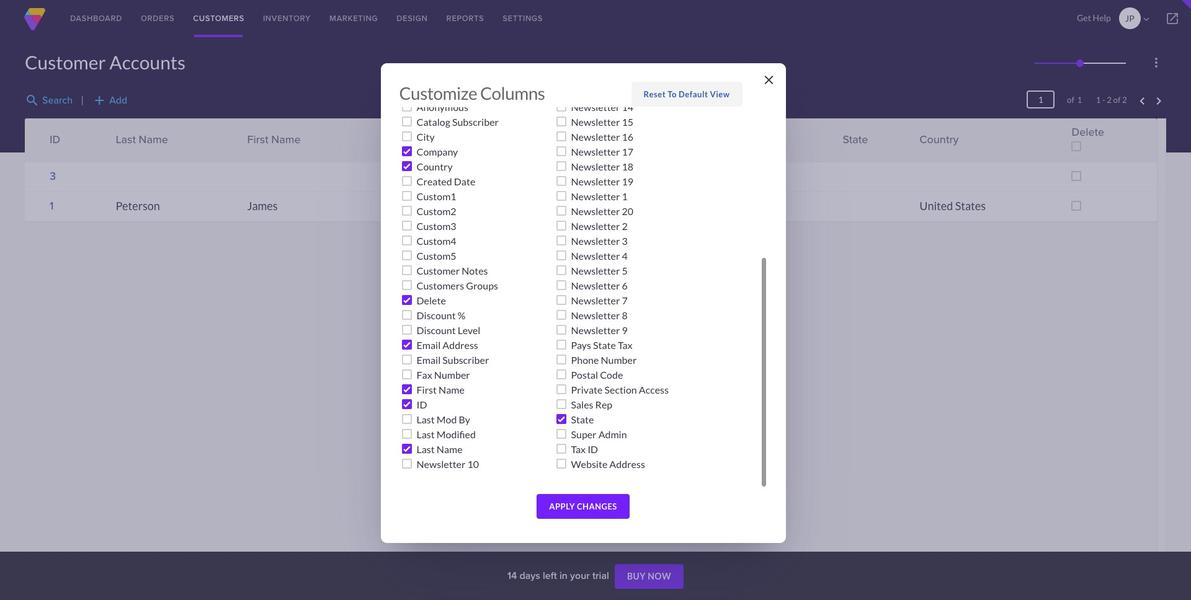 Task type: vqa. For each thing, say whether or not it's contained in the screenshot.
days
no



Task type: locate. For each thing, give the bounding box(es) containing it.
newsletter down newsletter 7
[[571, 310, 620, 321]]

customers groups
[[417, 280, 498, 292]]

subscriber down customize columns
[[452, 116, 499, 128]]

0 horizontal spatial country
[[417, 161, 453, 172]]

3 up 1 link
[[50, 168, 56, 184]]

email up fax at the bottom left of the page
[[417, 354, 441, 366]]

2 horizontal spatial address
[[610, 459, 645, 470]]

1 horizontal spatial 3
[[622, 235, 628, 247]]

0 horizontal spatial customers
[[193, 12, 244, 24]]

1 vertical spatial customers
[[417, 280, 464, 292]]

0 horizontal spatial address
[[443, 339, 478, 351]]

2 down 20
[[622, 220, 628, 232]]

state link
[[843, 132, 869, 148]]

3 link
[[50, 168, 56, 184]]

1 horizontal spatial first
[[417, 384, 437, 396]]

0 vertical spatial email
[[502, 132, 529, 148]]

19
[[622, 176, 634, 187]]

admin
[[599, 429, 627, 441]]

0 horizontal spatial first name
[[247, 132, 301, 148]]

subscriber up fax number
[[443, 354, 489, 366]]

company link
[[381, 132, 428, 148]]

of left -
[[1068, 95, 1075, 105]]

2 right -
[[1107, 95, 1112, 105]]

2 vertical spatial state
[[571, 414, 594, 426]]

newsletter up newsletter 1 at the top of the page
[[571, 176, 620, 187]]

1 horizontal spatial id
[[417, 399, 427, 411]]

rep
[[596, 399, 613, 411]]

discount level
[[417, 324, 481, 336]]

0 vertical spatial customers
[[193, 12, 244, 24]]

0 vertical spatial number
[[601, 354, 637, 366]]

0 vertical spatial state
[[843, 132, 869, 148]]

of
[[1068, 95, 1075, 105], [1114, 95, 1121, 105]]

address up email subscriber
[[443, 339, 478, 351]]

1 horizontal spatial delete
[[1072, 124, 1105, 140]]

tax down 9
[[618, 339, 633, 351]]

1 vertical spatial discount
[[417, 324, 456, 336]]

1 vertical spatial subscriber
[[443, 354, 489, 366]]

newsletter for newsletter 20
[[571, 205, 620, 217]]

city
[[417, 131, 435, 143]]

1 vertical spatial number
[[434, 369, 470, 381]]

newsletter up the newsletter 5
[[571, 250, 620, 262]]

last
[[116, 132, 136, 148], [417, 414, 435, 426], [417, 429, 435, 441], [417, 444, 435, 455]]

1 vertical spatial id
[[417, 399, 427, 411]]

catalog subscriber
[[417, 116, 499, 128]]

email address up anonymous_user
[[502, 132, 573, 148]]

discount for discount %
[[417, 310, 456, 321]]

id up "last mod by"
[[417, 399, 427, 411]]

email down discount level
[[417, 339, 441, 351]]

address up anonymous_user
[[532, 132, 573, 148]]

0 vertical spatial subscriber
[[452, 116, 499, 128]]

newsletter 6
[[571, 280, 628, 292]]

id up 3 link
[[50, 132, 60, 148]]

customize
[[399, 83, 477, 104]]

1 vertical spatial country
[[417, 161, 453, 172]]

custom5
[[417, 250, 457, 262]]

1 vertical spatial 3
[[622, 235, 628, 247]]

apply
[[549, 502, 575, 512]]

newsletter 19
[[571, 176, 634, 187]]

add
[[92, 93, 107, 108]]

name
[[139, 132, 168, 148], [271, 132, 301, 148], [439, 384, 465, 396], [437, 444, 463, 455]]

mod
[[437, 414, 457, 426]]

last mod by
[[417, 414, 470, 426]]

keyboard_arrow_right
[[1152, 93, 1167, 108]]

code
[[600, 369, 623, 381]]

newsletter up "newsletter 6" on the top of the page
[[571, 265, 620, 277]]

newsletter up newsletter 17
[[571, 131, 620, 143]]

of 1
[[1059, 95, 1083, 105]]

number up code
[[601, 354, 637, 366]]






id element
[[25, 119, 109, 162]]

1 horizontal spatial last name
[[417, 444, 463, 455]]

address down admin on the bottom
[[610, 459, 645, 470]]

1 horizontal spatial 14
[[622, 101, 634, 113]]

1 discount from the top
[[417, 310, 456, 321]]

last name down last modified
[[417, 444, 463, 455]]

customer
[[25, 51, 106, 73], [417, 265, 460, 277]]

subscriber
[[452, 116, 499, 128], [443, 354, 489, 366]]

pays state tax
[[571, 339, 633, 351]]

last name
[[116, 132, 168, 148], [417, 444, 463, 455]]

newsletter for newsletter 14
[[571, 101, 620, 113]]

0 horizontal spatial first
[[247, 132, 269, 148]]

delete
[[1072, 124, 1105, 140], [417, 295, 446, 306]]

0 horizontal spatial of
[[1068, 95, 1075, 105]]

1 horizontal spatial tax
[[618, 339, 633, 351]]

0 horizontal spatial last name
[[116, 132, 168, 148]]

newsletter for newsletter 9
[[571, 324, 620, 336]]

section
[[605, 384, 637, 396]]

tax down super
[[571, 444, 586, 455]]

customer up search
[[25, 51, 106, 73]]

1 horizontal spatial of
[[1114, 95, 1121, 105]]

custom2
[[417, 205, 457, 217]]

1 vertical spatial first
[[417, 384, 437, 396]]

company
[[381, 132, 428, 148], [417, 146, 458, 158]]

created
[[417, 176, 452, 187]]

1
[[1078, 95, 1083, 105], [1097, 95, 1101, 105], [622, 190, 628, 202], [50, 198, 54, 214]]

newsletter 4
[[571, 250, 628, 262]]

date
[[454, 176, 476, 187]]

20
[[622, 205, 634, 217]]

10
[[468, 459, 479, 470]]

newsletter up newsletter 15
[[571, 101, 620, 113]]

keyboard_arrow_left link
[[1135, 93, 1150, 108]]

0 vertical spatial first
[[247, 132, 269, 148]]

discount down discount %
[[417, 324, 456, 336]]

newsletter for newsletter 17
[[571, 146, 620, 158]]

country link
[[920, 132, 959, 148]]

first
[[247, 132, 269, 148], [417, 384, 437, 396]]

2 left keyboard_arrow_left
[[1123, 95, 1128, 105]]

id up the 'website'
[[588, 444, 598, 455]]

peterson
[[116, 200, 160, 213]]

0 vertical spatial address
[[532, 132, 573, 148]]

newsletter
[[571, 101, 620, 113], [571, 116, 620, 128], [571, 131, 620, 143], [571, 146, 620, 158], [571, 161, 620, 172], [571, 176, 620, 187], [571, 190, 620, 202], [571, 205, 620, 217], [571, 220, 620, 232], [571, 235, 620, 247], [571, 250, 620, 262], [571, 265, 620, 277], [571, 280, 620, 292], [571, 295, 620, 306], [571, 310, 620, 321], [571, 324, 620, 336], [417, 459, 466, 470]]

newsletter for newsletter 7
[[571, 295, 620, 306]]

accounts
[[109, 51, 186, 73]]

number for fax number
[[434, 369, 470, 381]]

last name link
[[116, 132, 168, 148]]

0 horizontal spatial 14
[[508, 569, 517, 583]]

0 vertical spatial customer
[[25, 51, 106, 73]]

mode_editedit









email address element
[[496, 119, 837, 162]]

2 vertical spatial address
[[610, 459, 645, 470]]

0 horizontal spatial customer
[[25, 51, 106, 73]]

2 vertical spatial id
[[588, 444, 598, 455]]

newsletter down last modified
[[417, 459, 466, 470]]

search
[[42, 93, 73, 108]]

catalog
[[417, 116, 450, 128]]

newsletter for newsletter 19
[[571, 176, 620, 187]]

1 horizontal spatial customers
[[417, 280, 464, 292]]

modified
[[437, 429, 476, 441]]

1 vertical spatial tax
[[571, 444, 586, 455]]

0 vertical spatial 3
[[50, 168, 56, 184]]

mode_editedit









country element
[[914, 119, 1066, 162]]

newsletter for newsletter 1
[[571, 190, 620, 202]]

newsletter up newsletter 18
[[571, 146, 620, 158]]

discount up discount level
[[417, 310, 456, 321]]

custom3
[[417, 220, 457, 232]]

customer down custom5
[[417, 265, 460, 277]]

newsletter for newsletter 6
[[571, 280, 620, 292]]

7
[[622, 295, 628, 306]]

2 horizontal spatial id
[[588, 444, 598, 455]]

subscriber for email subscriber
[[443, 354, 489, 366]]

0 vertical spatial tax
[[618, 339, 633, 351]]

3 up 4 on the right top of page
[[622, 235, 628, 247]]

1 horizontal spatial country
[[920, 132, 959, 148]]

email
[[502, 132, 529, 148], [417, 339, 441, 351], [417, 354, 441, 366]]

delete up discount %
[[417, 295, 446, 306]]

email down the 'columns'
[[502, 132, 529, 148]]

delete down -
[[1072, 124, 1105, 140]]

newsletter up newsletter 20 on the top
[[571, 190, 620, 202]]

newsletter 16
[[571, 131, 634, 143]]

0 vertical spatial discount
[[417, 310, 456, 321]]

email address down discount level
[[417, 339, 478, 351]]

last down last modified
[[417, 444, 435, 455]]

1 horizontal spatial email address
[[502, 132, 573, 148]]

1 horizontal spatial first name
[[417, 384, 465, 396]]

search search
[[25, 93, 73, 108]]

email address link
[[502, 132, 573, 148]]

newsletter for newsletter 2
[[571, 220, 620, 232]]

0 horizontal spatial number
[[434, 369, 470, 381]]

1 horizontal spatial customer
[[417, 265, 460, 277]]

newsletter up newsletter 2
[[571, 205, 620, 217]]

newsletter up newsletter 8
[[571, 295, 620, 306]]

postal code
[[571, 369, 623, 381]]

newsletter down newsletter 2
[[571, 235, 620, 247]]

discount %
[[417, 310, 466, 321]]

last left mod
[[417, 414, 435, 426]]

0 horizontal spatial id
[[50, 132, 60, 148]]

notes
[[462, 265, 488, 277]]

reset to default view link
[[632, 82, 743, 107]]

newsletter down newsletter 17
[[571, 161, 620, 172]]

customers down customer notes
[[417, 280, 464, 292]]

anonymous
[[417, 101, 469, 113]]

9
[[622, 324, 628, 336]]

1 vertical spatial first name
[[417, 384, 465, 396]]

number down email subscriber
[[434, 369, 470, 381]]

customers
[[193, 12, 244, 24], [417, 280, 464, 292]]

1 vertical spatial email address
[[417, 339, 478, 351]]

custom4
[[417, 235, 457, 247]]

0 horizontal spatial delete
[[417, 295, 446, 306]]

newsletter for newsletter 15
[[571, 116, 620, 128]]

1 horizontal spatial number
[[601, 354, 637, 366]]

1 vertical spatial delete
[[417, 295, 446, 306]]

james.peterson1902@gmail.com
[[502, 198, 661, 214]]

reset to default view
[[644, 89, 730, 99]]

subscriber for catalog subscriber
[[452, 116, 499, 128]]

discount
[[417, 310, 456, 321], [417, 324, 456, 336]]

2 discount from the top
[[417, 324, 456, 336]]

level
[[458, 324, 481, 336]]

newsletter up newsletter 3
[[571, 220, 620, 232]]

search
[[25, 93, 40, 108]]

keyboard_arrow_right link
[[1152, 93, 1167, 108]]

last name down add
[[116, 132, 168, 148]]

first name link
[[247, 132, 301, 148]]

succeed online with volusion's shopping cart software image
[[22, 8, 47, 30]]

3
[[50, 168, 56, 184], [622, 235, 628, 247]]

0 horizontal spatial email address
[[417, 339, 478, 351]]

customers right orders at top left
[[193, 12, 244, 24]]

newsletter down newsletter 8
[[571, 324, 620, 336]]

newsletter up newsletter 16
[[571, 116, 620, 128]]

newsletter up newsletter 7
[[571, 280, 620, 292]]

of right -
[[1114, 95, 1121, 105]]

newsletter 18
[[571, 161, 634, 172]]

1 vertical spatial customer
[[417, 265, 460, 277]]

discount for discount level
[[417, 324, 456, 336]]

0 vertical spatial id
[[50, 132, 60, 148]]



Task type: describe. For each thing, give the bounding box(es) containing it.
5
[[622, 265, 628, 277]]

private section access
[[571, 384, 669, 396]]

0 vertical spatial 14
[[622, 101, 634, 113]]

newsletter for newsletter 3
[[571, 235, 620, 247]]

newsletter for newsletter 4
[[571, 250, 620, 262]]

2 of from the left
[[1114, 95, 1121, 105]]

newsletter for newsletter 18
[[571, 161, 620, 172]]

last modified
[[417, 429, 476, 441]]

|
[[81, 94, 84, 106]]

last down "last mod by"
[[417, 429, 435, 441]]

email subscriber
[[417, 354, 489, 366]]

0 vertical spatial country
[[920, 132, 959, 148]]

delete element
[[1066, 119, 1158, 162]]

dashboard link
[[61, 0, 132, 37]]

2 vertical spatial email
[[417, 354, 441, 366]]

get
[[1077, 12, 1092, 23]]

orders
[[141, 12, 175, 24]]

design
[[397, 12, 428, 24]]

anonymous_user
[[502, 168, 588, 184]]

17
[[622, 146, 634, 158]]

newsletter 8
[[571, 310, 628, 321]]

created date
[[417, 176, 476, 187]]

15
[[622, 116, 634, 128]]

1 horizontal spatial address
[[532, 132, 573, 148]]

newsletter for newsletter 5
[[571, 265, 620, 277]]

mode_editedit









state element
[[837, 119, 914, 162]]

postal
[[571, 369, 598, 381]]

1 vertical spatial address
[[443, 339, 478, 351]]


[[1166, 11, 1180, 26]]

newsletter 9
[[571, 324, 628, 336]]

website address
[[571, 459, 645, 470]]

customer accounts
[[25, 51, 186, 73]]

customer for customer notes
[[417, 265, 460, 277]]

1 vertical spatial state
[[593, 339, 616, 351]]

sales rep
[[571, 399, 613, 411]]

super
[[571, 429, 597, 441]]

private
[[571, 384, 603, 396]]

pays
[[571, 339, 591, 351]]

help
[[1093, 12, 1111, 23]]

states
[[956, 200, 986, 213]]


[[1141, 14, 1152, 25]]

0 vertical spatial delete
[[1072, 124, 1105, 140]]

tax id
[[571, 444, 598, 455]]

1 horizontal spatial 2
[[1107, 95, 1112, 105]]

0 vertical spatial first name
[[247, 132, 301, 148]]

newsletter 14
[[571, 101, 634, 113]]

james
[[247, 200, 278, 213]]

add add
[[92, 93, 127, 108]]

buy
[[627, 572, 646, 582]]

newsletter 1
[[571, 190, 628, 202]]

0 horizontal spatial 2
[[622, 220, 628, 232]]

customer for customer accounts
[[25, 51, 106, 73]]

newsletter 3
[[571, 235, 628, 247]]

marketing
[[330, 12, 378, 24]]

anonymous_user link
[[502, 168, 588, 184]]

super admin
[[571, 429, 627, 441]]

1 vertical spatial 14
[[508, 569, 517, 583]]

%
[[458, 310, 466, 321]]

now
[[648, 572, 672, 582]]

0 vertical spatial email address
[[502, 132, 573, 148]]

number for phone number
[[601, 354, 637, 366]]

company down city
[[417, 146, 458, 158]]

fax
[[417, 369, 432, 381]]

company down catalog
[[381, 132, 428, 148]]

newsletter 20
[[571, 205, 634, 217]]

newsletter 15
[[571, 116, 634, 128]]

last down add
[[116, 132, 136, 148]]

view
[[710, 89, 730, 99]]

1 vertical spatial email
[[417, 339, 441, 351]]

customer notes
[[417, 265, 488, 277]]

mode_editedit









company element
[[375, 119, 496, 162]]

0 vertical spatial last name
[[116, 132, 168, 148]]

newsletter for newsletter 16
[[571, 131, 620, 143]]

close
[[762, 73, 777, 88]]

groups
[[466, 280, 498, 292]]

website
[[571, 459, 608, 470]]

2 horizontal spatial 2
[[1123, 95, 1128, 105]]

newsletter 2
[[571, 220, 628, 232]]

get help
[[1077, 12, 1111, 23]]

newsletter for newsletter 10
[[417, 459, 466, 470]]

newsletter for newsletter 8
[[571, 310, 620, 321]]

6
[[622, 280, 628, 292]]

united states
[[920, 200, 986, 213]]

access
[[639, 384, 669, 396]]

-
[[1103, 95, 1106, 105]]

reset
[[644, 89, 666, 99]]

to
[[668, 89, 677, 99]]

1 vertical spatial last name
[[417, 444, 463, 455]]

mode_editedit









first name element
[[241, 119, 375, 162]]

fax number
[[417, 369, 470, 381]]

columns
[[480, 83, 545, 104]]

customers for customers
[[193, 12, 244, 24]]

1 link
[[50, 198, 54, 214]]

jp
[[1126, 13, 1135, 24]]

16
[[622, 131, 634, 143]]

james.peterson1902@gmail.com link
[[502, 198, 661, 214]]

sales
[[571, 399, 594, 411]]

0 horizontal spatial 3
[[50, 168, 56, 184]]

mode_editedit









last name element
[[109, 119, 241, 162]]

 link
[[1154, 0, 1192, 37]]

keyboard_arrow_left
[[1135, 93, 1150, 108]]

buy now link
[[615, 565, 684, 590]]

changes
[[577, 502, 617, 512]]

1 of from the left
[[1068, 95, 1075, 105]]

add
[[109, 93, 127, 108]]

newsletter 7
[[571, 295, 628, 306]]

customers for customers groups
[[417, 280, 464, 292]]

customize columns
[[399, 83, 545, 104]]

keyboard_arrow_left keyboard_arrow_right
[[1135, 93, 1167, 108]]

dashboard
[[70, 12, 122, 24]]

reports
[[446, 12, 484, 24]]

0 horizontal spatial tax
[[571, 444, 586, 455]]



